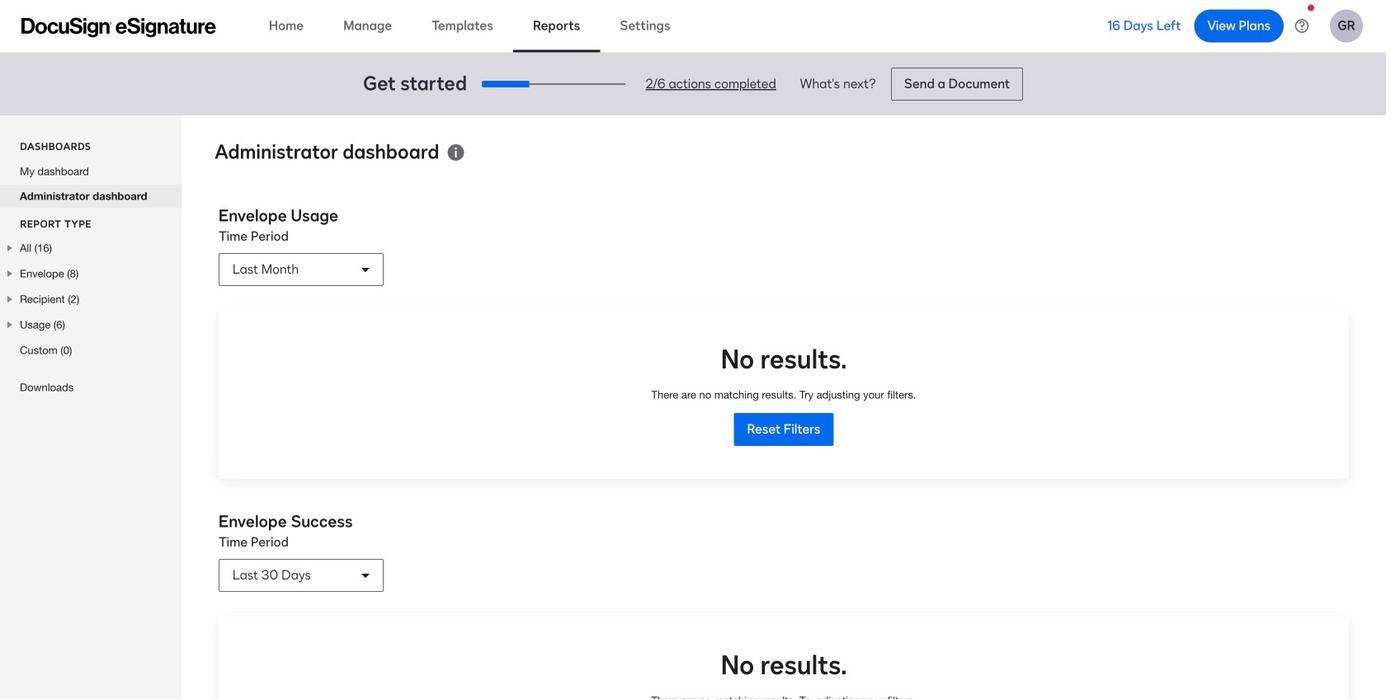 Task type: locate. For each thing, give the bounding box(es) containing it.
docusign esignature image
[[21, 18, 216, 38]]



Task type: vqa. For each thing, say whether or not it's contained in the screenshot.
docusign esignature image
yes



